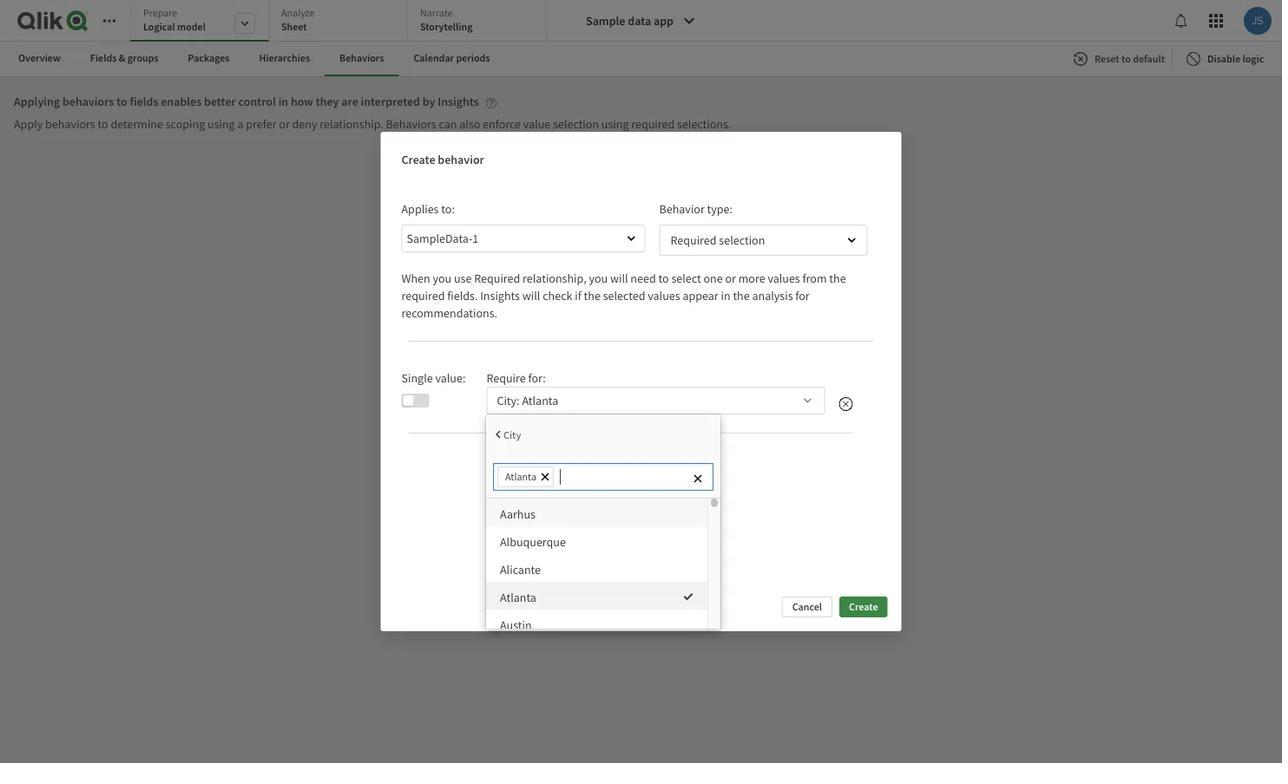 Task type: vqa. For each thing, say whether or not it's contained in the screenshot.
new
no



Task type: describe. For each thing, give the bounding box(es) containing it.
to up 'selection.'
[[770, 439, 781, 454]]

: for applies to :
[[452, 201, 455, 217]]

disable logic button
[[1176, 45, 1278, 73]]

overview button
[[3, 42, 75, 76]]

be
[[714, 439, 727, 454]]

1 horizontal spatial required
[[631, 116, 675, 132]]

reset
[[1095, 52, 1119, 66]]

optional.
[[618, 439, 664, 454]]

applying behaviors to fields enables better control in how they are interpreted by insights
[[14, 94, 479, 110]]

require
[[486, 371, 526, 386]]

0 horizontal spatial enforce
[[483, 116, 521, 132]]

2 you from the left
[[589, 271, 608, 286]]

tab list containing overview
[[3, 42, 641, 76]]

atlanta for atlanta option
[[500, 590, 536, 606]]

no
[[602, 415, 619, 433]]

calendar periods button
[[399, 42, 505, 76]]

fields.
[[447, 288, 478, 304]]

appear
[[683, 288, 718, 304]]

alicante option
[[486, 555, 707, 583]]

the
[[501, 439, 520, 454]]

default
[[1133, 52, 1165, 66]]

Select item text field
[[486, 387, 790, 415]]

atlanta option
[[486, 583, 707, 610]]

to inside button
[[1122, 52, 1131, 66]]

disable
[[1207, 52, 1241, 66]]

0 horizontal spatial insights
[[438, 94, 479, 110]]

behavior
[[438, 152, 484, 167]]

interpreted
[[361, 94, 420, 110]]

another
[[630, 455, 666, 468]]

create for create
[[849, 601, 878, 614]]

packages
[[188, 51, 230, 65]]

city
[[503, 429, 521, 442]]

calendar
[[414, 51, 454, 65]]

behaviors left is
[[555, 439, 605, 454]]

clear image
[[693, 474, 703, 484]]

0 horizontal spatial or
[[279, 116, 290, 132]]

applying
[[14, 94, 60, 110]]

determine inside "no behaviors the use of behaviors is optional. they can be applied to fields to determine scoping or to enforce value selection."
[[541, 456, 594, 472]]

reset to default
[[1095, 52, 1165, 66]]

add another
[[611, 455, 666, 468]]

: for require for :
[[543, 371, 546, 386]]

enforce inside "no behaviors the use of behaviors is optional. they can be applied to fields to determine scoping or to enforce value selection."
[[664, 456, 703, 472]]

overview
[[18, 51, 61, 65]]

1 vertical spatial behaviors
[[386, 116, 436, 132]]

app
[[654, 13, 674, 29]]

control
[[238, 94, 276, 110]]

better
[[204, 94, 236, 110]]

enables
[[161, 94, 202, 110]]

behaviors inside button
[[339, 51, 384, 65]]

cancel button
[[782, 597, 833, 618]]

selections.
[[677, 116, 731, 132]]

no behaviors application
[[0, 0, 1282, 764]]

create behavior
[[401, 152, 484, 167]]

to right applies
[[441, 201, 452, 217]]

a
[[237, 116, 244, 132]]

model
[[177, 20, 206, 33]]

is
[[608, 439, 616, 454]]

albuquerque
[[500, 535, 566, 550]]

when you use required relationship, you will need to select one or more values from the required fields. insights will check if the selected values appear in the analysis for recommendations.
[[401, 271, 846, 321]]

to down optional.
[[651, 456, 662, 472]]

groups
[[127, 51, 159, 65]]

logical
[[143, 20, 175, 33]]

sheet
[[281, 20, 307, 33]]

one
[[704, 271, 723, 286]]

1 you from the left
[[433, 271, 452, 286]]

required inside when you use required relationship, you will need to select one or more values from the required fields. insights will check if the selected values appear in the analysis for recommendations.
[[474, 271, 520, 286]]

add
[[611, 455, 628, 468]]

to down fields
[[98, 116, 108, 132]]

prepare logical model
[[143, 6, 206, 33]]

0 vertical spatial selection
[[553, 116, 599, 132]]

selected
[[603, 288, 645, 304]]

deny
[[292, 116, 317, 132]]

no behaviors the use of behaviors is optional. they can be applied to fields to determine scoping or to enforce value selection.
[[498, 415, 784, 472]]

atlanta for atlanta button
[[505, 471, 536, 484]]

sample data app button
[[576, 7, 707, 35]]

sample data app
[[586, 13, 674, 29]]

if
[[575, 288, 581, 304]]

recommendations.
[[401, 306, 497, 321]]

city button
[[493, 422, 712, 450]]

storytelling
[[420, 20, 473, 33]]

single value :
[[401, 371, 466, 386]]

analyze sheet
[[281, 6, 315, 33]]

1 vertical spatial for
[[528, 371, 543, 386]]

relationship,
[[523, 271, 586, 286]]

reset to default button
[[1070, 45, 1172, 73]]

atlanta button
[[497, 467, 554, 488]]

0 vertical spatial will
[[610, 271, 628, 286]]

behavior
[[659, 201, 705, 217]]

prefer
[[246, 116, 276, 132]]

required inside dropdown button
[[671, 233, 717, 248]]

: for single value :
[[463, 371, 466, 386]]

0 vertical spatial fields
[[130, 94, 158, 110]]

0 horizontal spatial will
[[522, 288, 540, 304]]

packages button
[[173, 42, 244, 76]]

selection.
[[735, 456, 784, 472]]

0 vertical spatial values
[[768, 271, 800, 286]]

required selection
[[671, 233, 765, 248]]

sample
[[586, 13, 625, 29]]

use inside when you use required relationship, you will need to select one or more values from the required fields. insights will check if the selected values appear in the analysis for recommendations.
[[454, 271, 472, 286]]

1 vertical spatial values
[[648, 288, 680, 304]]

or inside when you use required relationship, you will need to select one or more values from the required fields. insights will check if the selected values appear in the analysis for recommendations.
[[725, 271, 736, 286]]

selection inside dropdown button
[[719, 233, 765, 248]]

Select group text field
[[403, 225, 589, 253]]

create behavior dialog
[[381, 132, 901, 632]]

periods
[[456, 51, 490, 65]]

0 vertical spatial determine
[[111, 116, 163, 132]]

insights inside when you use required relationship, you will need to select one or more values from the required fields. insights will check if the selected values appear in the analysis for recommendations.
[[480, 288, 520, 304]]

add another button
[[585, 451, 676, 472]]



Task type: locate. For each thing, give the bounding box(es) containing it.
the down more
[[733, 288, 750, 304]]

narrate storytelling
[[420, 6, 473, 33]]

apply behaviors to determine scoping using a prefer or deny relationship. behaviors can also enforce value selection using required selections.
[[14, 116, 731, 132]]

atlanta down the
[[505, 471, 536, 484]]

behaviors down fields
[[62, 94, 114, 110]]

can left be
[[694, 439, 712, 454]]

0 vertical spatial use
[[454, 271, 472, 286]]

for down from
[[795, 288, 810, 304]]

2 using from the left
[[601, 116, 629, 132]]

will left check on the left of page
[[522, 288, 540, 304]]

applies to :
[[401, 201, 455, 217]]

the right the if
[[584, 288, 601, 304]]

value inside "no behaviors the use of behaviors is optional. they can be applied to fields to determine scoping or to enforce value selection."
[[705, 456, 732, 472]]

1 horizontal spatial determine
[[541, 456, 594, 472]]

create button
[[839, 597, 888, 618]]

0 horizontal spatial value
[[435, 371, 463, 386]]

2 horizontal spatial value
[[705, 456, 732, 472]]

0 horizontal spatial you
[[433, 271, 452, 286]]

also
[[459, 116, 480, 132]]

prepare
[[143, 6, 177, 20]]

insights up also
[[438, 94, 479, 110]]

in inside when you use required relationship, you will need to select one or more values from the required fields. insights will check if the selected values appear in the analysis for recommendations.
[[721, 288, 731, 304]]

behaviors for applying
[[62, 94, 114, 110]]

0 horizontal spatial use
[[454, 271, 472, 286]]

calendar periods
[[414, 51, 490, 65]]

insights
[[438, 94, 479, 110], [480, 288, 520, 304]]

1 horizontal spatial can
[[694, 439, 712, 454]]

0 horizontal spatial can
[[439, 116, 457, 132]]

select
[[671, 271, 701, 286]]

in down one
[[721, 288, 731, 304]]

0 horizontal spatial required
[[401, 288, 445, 304]]

fields inside "no behaviors the use of behaviors is optional. they can be applied to fields to determine scoping or to enforce value selection."
[[498, 456, 526, 472]]

the
[[829, 271, 846, 286], [584, 288, 601, 304], [733, 288, 750, 304]]

1 horizontal spatial selection
[[719, 233, 765, 248]]

for inside when you use required relationship, you will need to select one or more values from the required fields. insights will check if the selected values appear in the analysis for recommendations.
[[795, 288, 810, 304]]

austin option
[[486, 610, 707, 638]]

required up fields.
[[474, 271, 520, 286]]

determine
[[111, 116, 163, 132], [541, 456, 594, 472]]

0 vertical spatial or
[[279, 116, 290, 132]]

1 vertical spatial will
[[522, 288, 540, 304]]

1 vertical spatial value
[[435, 371, 463, 386]]

create right "cancel"
[[849, 601, 878, 614]]

fields & groups
[[90, 51, 159, 65]]

: right applies
[[452, 201, 455, 217]]

1 horizontal spatial enforce
[[664, 456, 703, 472]]

behaviors button
[[325, 42, 399, 76]]

behaviors for no
[[621, 415, 680, 433]]

1 horizontal spatial value
[[523, 116, 551, 132]]

for right require at the left
[[528, 371, 543, 386]]

1 horizontal spatial in
[[721, 288, 731, 304]]

tab list up the hierarchies
[[130, 0, 553, 43]]

in left the how
[[278, 94, 288, 110]]

0 vertical spatial for
[[795, 288, 810, 304]]

0 horizontal spatial required
[[474, 271, 520, 286]]

enforce down they
[[664, 456, 703, 472]]

hierarchies
[[259, 51, 310, 65]]

analysis
[[752, 288, 793, 304]]

or inside "no behaviors the use of behaviors is optional. they can be applied to fields to determine scoping or to enforce value selection."
[[638, 456, 649, 472]]

0 horizontal spatial fields
[[130, 94, 158, 110]]

to
[[1122, 52, 1131, 66], [116, 94, 127, 110], [98, 116, 108, 132], [441, 201, 452, 217], [658, 271, 669, 286], [770, 439, 781, 454], [528, 456, 539, 472], [651, 456, 662, 472]]

0 horizontal spatial selection
[[553, 116, 599, 132]]

need
[[631, 271, 656, 286]]

of
[[543, 439, 553, 454]]

0 vertical spatial can
[[439, 116, 457, 132]]

selection
[[553, 116, 599, 132], [719, 233, 765, 248]]

to right need at top
[[658, 271, 669, 286]]

behaviors down by on the left top of the page
[[386, 116, 436, 132]]

determine down "of"
[[541, 456, 594, 472]]

enforce right also
[[483, 116, 521, 132]]

disable logic
[[1207, 52, 1264, 66]]

1 horizontal spatial you
[[589, 271, 608, 286]]

tooltip containing aarhus
[[486, 415, 720, 638]]

1 horizontal spatial using
[[601, 116, 629, 132]]

1 vertical spatial fields
[[498, 456, 526, 472]]

values
[[768, 271, 800, 286], [648, 288, 680, 304]]

logic
[[1243, 52, 1264, 66]]

: left require at the left
[[463, 371, 466, 386]]

1 horizontal spatial fields
[[498, 456, 526, 472]]

list box containing aarhus
[[486, 499, 720, 638]]

2 list box from the top
[[486, 499, 720, 638]]

to inside when you use required relationship, you will need to select one or more values from the required fields. insights will check if the selected values appear in the analysis for recommendations.
[[658, 271, 669, 286]]

1 vertical spatial can
[[694, 439, 712, 454]]

behaviors down applying
[[45, 116, 95, 132]]

open group options image
[[626, 234, 637, 244]]

insights right fields.
[[480, 288, 520, 304]]

0 vertical spatial enforce
[[483, 116, 521, 132]]

0 horizontal spatial in
[[278, 94, 288, 110]]

behaviors for apply
[[45, 116, 95, 132]]

you
[[433, 271, 452, 286], [589, 271, 608, 286]]

0 horizontal spatial scoping
[[166, 116, 205, 132]]

hierarchies button
[[244, 42, 325, 76]]

behaviors
[[339, 51, 384, 65], [386, 116, 436, 132]]

fields & groups button
[[75, 42, 173, 76]]

narrate
[[420, 6, 453, 20]]

0 vertical spatial atlanta
[[505, 471, 536, 484]]

create for create behavior
[[401, 152, 435, 167]]

to up aarhus
[[528, 456, 539, 472]]

1 vertical spatial selection
[[719, 233, 765, 248]]

1 vertical spatial required
[[474, 271, 520, 286]]

you right when on the top
[[433, 271, 452, 286]]

required left selections.
[[631, 116, 675, 132]]

1 vertical spatial or
[[725, 271, 736, 286]]

values down need at top
[[648, 288, 680, 304]]

0 horizontal spatial for
[[528, 371, 543, 386]]

tooltip
[[486, 415, 720, 631], [486, 415, 720, 638]]

1 horizontal spatial for
[[795, 288, 810, 304]]

0 horizontal spatial determine
[[111, 116, 163, 132]]

1 vertical spatial scoping
[[596, 456, 636, 472]]

how
[[291, 94, 313, 110]]

2 horizontal spatial or
[[725, 271, 736, 286]]

or down optional.
[[638, 456, 649, 472]]

0 horizontal spatial create
[[401, 152, 435, 167]]

required down "behavior type :" at the top of the page
[[671, 233, 717, 248]]

behavior type :
[[659, 201, 733, 217]]

or right one
[[725, 271, 736, 286]]

they
[[316, 94, 339, 110]]

required inside when you use required relationship, you will need to select one or more values from the required fields. insights will check if the selected values appear in the analysis for recommendations.
[[401, 288, 445, 304]]

1 vertical spatial use
[[523, 439, 540, 454]]

0 vertical spatial scoping
[[166, 116, 205, 132]]

1 horizontal spatial behaviors
[[386, 116, 436, 132]]

2 vertical spatial value
[[705, 456, 732, 472]]

1 using from the left
[[207, 116, 235, 132]]

applied
[[730, 439, 768, 454]]

to right 'reset'
[[1122, 52, 1131, 66]]

the right from
[[829, 271, 846, 286]]

use
[[454, 271, 472, 286], [523, 439, 540, 454]]

in
[[278, 94, 288, 110], [721, 288, 731, 304]]

1 vertical spatial in
[[721, 288, 731, 304]]

tab list down sheet
[[3, 42, 641, 76]]

or
[[279, 116, 290, 132], [725, 271, 736, 286], [638, 456, 649, 472]]

value down be
[[705, 456, 732, 472]]

1 horizontal spatial the
[[733, 288, 750, 304]]

2 horizontal spatial the
[[829, 271, 846, 286]]

fields down the
[[498, 456, 526, 472]]

required selection button
[[659, 225, 868, 256]]

required down when on the top
[[401, 288, 445, 304]]

0 horizontal spatial behaviors
[[339, 51, 384, 65]]

behaviors up optional.
[[621, 415, 680, 433]]

2 vertical spatial or
[[638, 456, 649, 472]]

None text field
[[556, 464, 680, 491]]

&
[[119, 51, 125, 65]]

when
[[401, 271, 430, 286]]

data
[[628, 13, 651, 29]]

use inside "no behaviors the use of behaviors is optional. they can be applied to fields to determine scoping or to enforce value selection."
[[523, 439, 540, 454]]

0 horizontal spatial the
[[584, 288, 601, 304]]

1 horizontal spatial or
[[638, 456, 649, 472]]

scoping down enables
[[166, 116, 205, 132]]

required
[[671, 233, 717, 248], [474, 271, 520, 286]]

cancel
[[792, 601, 822, 614]]

1 list box from the top
[[486, 458, 720, 631]]

: right require at the left
[[543, 371, 546, 386]]

0 vertical spatial create
[[401, 152, 435, 167]]

to down fields & groups button
[[116, 94, 127, 110]]

value right single on the left
[[435, 371, 463, 386]]

: for behavior type :
[[730, 201, 733, 217]]

value
[[523, 116, 551, 132], [435, 371, 463, 386], [705, 456, 732, 472]]

0 horizontal spatial values
[[648, 288, 680, 304]]

scoping inside "no behaviors the use of behaviors is optional. they can be applied to fields to determine scoping or to enforce value selection."
[[596, 456, 636, 472]]

can left also
[[439, 116, 457, 132]]

will
[[610, 271, 628, 286], [522, 288, 540, 304]]

value inside create behavior dialog
[[435, 371, 463, 386]]

scoping down is
[[596, 456, 636, 472]]

Search text field
[[521, 422, 714, 450]]

1 vertical spatial enforce
[[664, 456, 703, 472]]

1 vertical spatial insights
[[480, 288, 520, 304]]

create inside button
[[849, 601, 878, 614]]

tab list
[[130, 0, 553, 43], [3, 42, 641, 76]]

analyze
[[281, 6, 315, 20]]

0 horizontal spatial using
[[207, 116, 235, 132]]

1 horizontal spatial insights
[[480, 288, 520, 304]]

1 horizontal spatial create
[[849, 601, 878, 614]]

fields
[[130, 94, 158, 110], [498, 456, 526, 472]]

atlanta inside atlanta option
[[500, 590, 536, 606]]

value right also
[[523, 116, 551, 132]]

fields left enables
[[130, 94, 158, 110]]

type
[[707, 201, 730, 217]]

0 vertical spatial behaviors
[[339, 51, 384, 65]]

0 vertical spatial value
[[523, 116, 551, 132]]

values up analysis on the right of the page
[[768, 271, 800, 286]]

0 vertical spatial required
[[671, 233, 717, 248]]

or left deny
[[279, 116, 290, 132]]

1 horizontal spatial required
[[671, 233, 717, 248]]

use left "of"
[[523, 439, 540, 454]]

relationship.
[[320, 116, 384, 132]]

apply
[[14, 116, 43, 132]]

from
[[802, 271, 827, 286]]

by
[[423, 94, 435, 110]]

tab list containing prepare
[[130, 0, 553, 43]]

0 vertical spatial required
[[631, 116, 675, 132]]

are
[[341, 94, 358, 110]]

more
[[738, 271, 765, 286]]

for
[[795, 288, 810, 304], [528, 371, 543, 386]]

austin
[[500, 618, 532, 634]]

: up required selection
[[730, 201, 733, 217]]

behaviors up are
[[339, 51, 384, 65]]

1 vertical spatial create
[[849, 601, 878, 614]]

behaviors
[[62, 94, 114, 110], [45, 116, 95, 132], [621, 415, 680, 433], [555, 439, 605, 454]]

they
[[666, 439, 691, 454]]

1 vertical spatial atlanta
[[500, 590, 536, 606]]

1 horizontal spatial will
[[610, 271, 628, 286]]

alicante
[[500, 563, 541, 578]]

0 vertical spatial insights
[[438, 94, 479, 110]]

fields
[[90, 51, 117, 65]]

1 vertical spatial determine
[[541, 456, 594, 472]]

single
[[401, 371, 433, 386]]

1 horizontal spatial scoping
[[596, 456, 636, 472]]

atlanta down "alicante"
[[500, 590, 536, 606]]

0 vertical spatial in
[[278, 94, 288, 110]]

required
[[631, 116, 675, 132], [401, 288, 445, 304]]

require for :
[[486, 371, 546, 386]]

you up selected
[[589, 271, 608, 286]]

1 vertical spatial required
[[401, 288, 445, 304]]

list box
[[486, 458, 720, 631], [486, 499, 720, 638]]

can inside "no behaviors the use of behaviors is optional. they can be applied to fields to determine scoping or to enforce value selection."
[[694, 439, 712, 454]]

atlanta inside atlanta button
[[505, 471, 536, 484]]

determine down enables
[[111, 116, 163, 132]]

create left behavior
[[401, 152, 435, 167]]

use up fields.
[[454, 271, 472, 286]]

1 horizontal spatial use
[[523, 439, 540, 454]]

1 horizontal spatial values
[[768, 271, 800, 286]]

will up selected
[[610, 271, 628, 286]]

applies
[[401, 201, 439, 217]]



